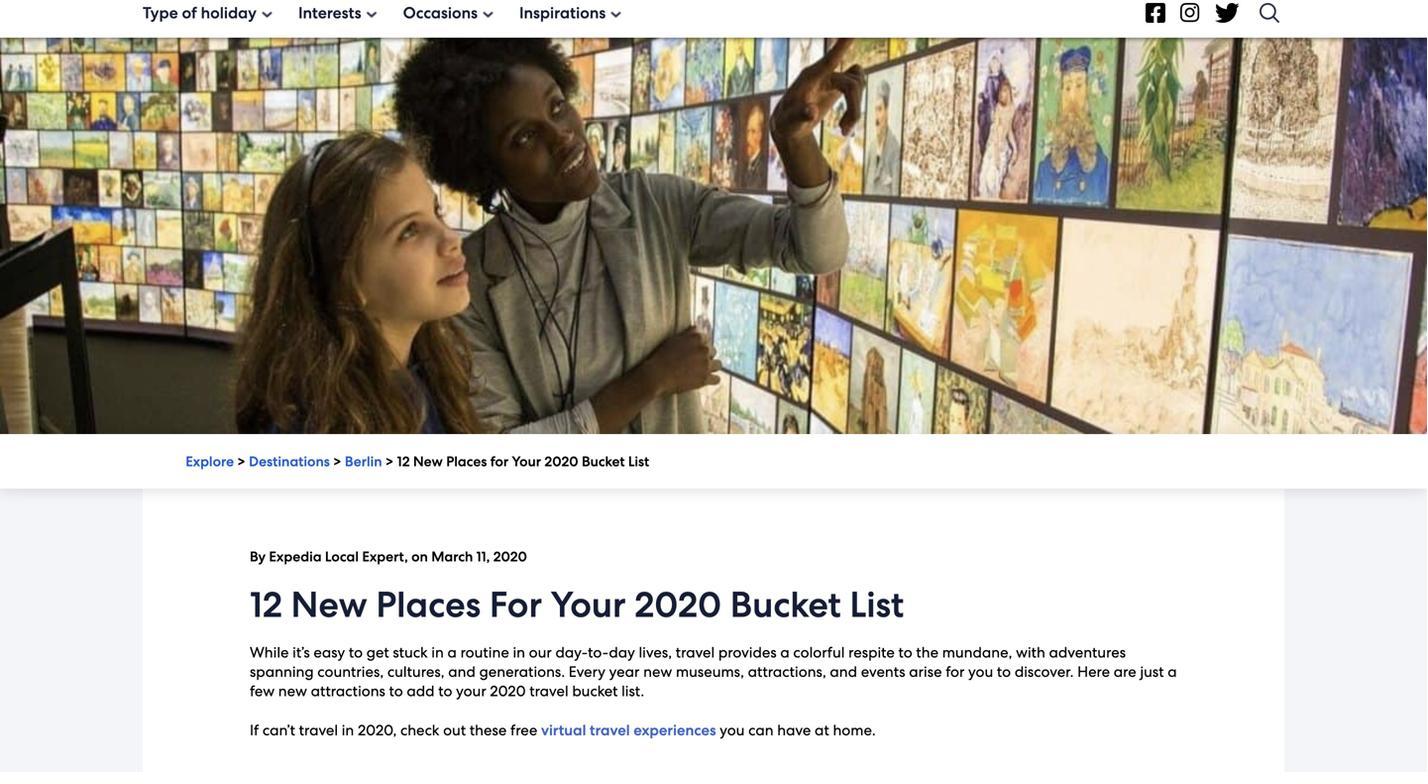 Task type: vqa. For each thing, say whether or not it's contained in the screenshot.
first "16" button from right
no



Task type: describe. For each thing, give the bounding box(es) containing it.
spanning
[[250, 662, 314, 681]]

have
[[777, 721, 811, 740]]

interests link
[[298, 2, 377, 23]]

these
[[470, 721, 507, 740]]

provides
[[718, 643, 777, 662]]

to left with
[[997, 662, 1011, 681]]

of
[[182, 2, 197, 23]]

0 horizontal spatial new
[[278, 681, 307, 701]]

by expedia local expert, on march 11, 2020
[[250, 548, 527, 566]]

interests
[[298, 2, 361, 23]]

your
[[456, 681, 486, 701]]

to right add at the bottom of the page
[[438, 681, 452, 701]]

explore link
[[186, 452, 234, 470]]

events
[[861, 662, 905, 681]]

expert,
[[362, 548, 408, 566]]

explore > destinations > berlin > 12 new places for your 2020 bucket list
[[186, 452, 649, 470]]

get
[[367, 643, 389, 662]]

day
[[609, 643, 635, 662]]

0 vertical spatial your
[[512, 452, 541, 470]]

museums,
[[676, 662, 744, 681]]

berlin link
[[345, 452, 382, 470]]

1 horizontal spatial list
[[850, 581, 904, 628]]

type of holiday link
[[143, 2, 273, 23]]

virtual
[[541, 721, 586, 740]]

to-
[[588, 643, 609, 662]]

2 horizontal spatial in
[[513, 643, 525, 662]]

1 vertical spatial bucket
[[730, 581, 841, 628]]

3 > from the left
[[385, 452, 394, 470]]

2 horizontal spatial a
[[1168, 662, 1177, 681]]

travel right can't
[[299, 721, 338, 740]]

arise
[[909, 662, 942, 681]]

here
[[1077, 662, 1110, 681]]

inspirations link
[[519, 2, 622, 23]]

destinations link
[[249, 452, 330, 470]]

1 horizontal spatial a
[[780, 643, 790, 662]]

12 new places for your 2020 bucket list
[[250, 581, 904, 628]]

can't
[[263, 721, 295, 740]]

1 > from the left
[[237, 452, 246, 470]]

destinations
[[249, 452, 330, 470]]

0 horizontal spatial bucket
[[582, 452, 625, 470]]

1 horizontal spatial your
[[551, 581, 626, 628]]

out
[[443, 721, 466, 740]]

0 vertical spatial places
[[446, 452, 487, 470]]

occasions
[[403, 2, 478, 23]]

stuck
[[393, 643, 428, 662]]

travel down bucket
[[590, 721, 630, 740]]

discover.
[[1015, 662, 1074, 681]]

explore
[[186, 452, 234, 470]]

at
[[815, 721, 829, 740]]

0 vertical spatial new
[[413, 452, 443, 470]]

every
[[569, 662, 606, 681]]

to left add at the bottom of the page
[[389, 681, 403, 701]]

if
[[250, 721, 259, 740]]

0 horizontal spatial in
[[342, 721, 354, 740]]

with
[[1016, 643, 1045, 662]]

travel right lives,
[[676, 643, 715, 662]]

for inside while it's easy to get stuck in a routine in our day-to-day lives, travel provides a colorful respite to the mundane, with adventures spanning countries, cultures, and generations. every year new museums, attractions, and events arise for you to discover. here are just a few new attractions to add to your 2020 travel bucket list.
[[946, 662, 965, 681]]

type of holiday
[[143, 2, 257, 23]]

routine
[[460, 643, 509, 662]]

occasions link
[[403, 2, 494, 23]]

to left the
[[898, 643, 913, 662]]

lives,
[[639, 643, 672, 662]]

inspirations
[[519, 2, 606, 23]]

2 > from the left
[[333, 452, 341, 470]]



Task type: locate. For each thing, give the bounding box(es) containing it.
local
[[325, 548, 359, 566]]

0 vertical spatial 12
[[397, 452, 410, 470]]

while
[[250, 643, 289, 662]]

a right just
[[1168, 662, 1177, 681]]

new
[[643, 662, 672, 681], [278, 681, 307, 701]]

new up the easy
[[291, 581, 367, 628]]

bucket
[[582, 452, 625, 470], [730, 581, 841, 628]]

type
[[143, 2, 178, 23]]

home.
[[833, 721, 876, 740]]

and right add at the bottom of the page
[[448, 662, 476, 681]]

to left get
[[349, 643, 363, 662]]

2020,
[[358, 721, 397, 740]]

1 and from the left
[[448, 662, 476, 681]]

few
[[250, 681, 275, 701]]

12
[[397, 452, 410, 470], [250, 581, 282, 628]]

in left our
[[513, 643, 525, 662]]

while it's easy to get stuck in a routine in our day-to-day lives, travel provides a colorful respite to the mundane, with adventures spanning countries, cultures, and generations. every year new museums, attractions, and events arise for you to discover. here are just a few new attractions to add to your 2020 travel bucket list.
[[250, 643, 1177, 701]]

0 horizontal spatial your
[[512, 452, 541, 470]]

by
[[250, 548, 266, 566]]

free
[[510, 721, 537, 740]]

colorful
[[793, 643, 845, 662]]

expedia
[[269, 548, 322, 566]]

0 horizontal spatial you
[[720, 721, 745, 740]]

are
[[1114, 662, 1137, 681]]

2 and from the left
[[830, 662, 857, 681]]

if can't travel in 2020, check out these free virtual travel experiences you can have at home.
[[250, 721, 876, 740]]

on
[[411, 548, 428, 566]]

your
[[512, 452, 541, 470], [551, 581, 626, 628]]

experiences
[[634, 721, 716, 740]]

to
[[349, 643, 363, 662], [898, 643, 913, 662], [997, 662, 1011, 681], [389, 681, 403, 701], [438, 681, 452, 701]]

0 horizontal spatial list
[[628, 452, 649, 470]]

you left can at bottom right
[[720, 721, 745, 740]]

in right stuck
[[431, 643, 444, 662]]

12 new places for your 2020 bucket list main content
[[0, 38, 1427, 772]]

1 horizontal spatial bucket
[[730, 581, 841, 628]]

new right few
[[278, 681, 307, 701]]

1 horizontal spatial you
[[968, 662, 993, 681]]

11,
[[476, 548, 490, 566]]

list
[[628, 452, 649, 470], [850, 581, 904, 628]]

day-
[[555, 643, 588, 662]]

1 vertical spatial 12
[[250, 581, 282, 628]]

0 horizontal spatial >
[[237, 452, 246, 470]]

check
[[400, 721, 439, 740]]

our
[[529, 643, 552, 662]]

places up 'march'
[[446, 452, 487, 470]]

1 vertical spatial places
[[376, 581, 481, 628]]

0 vertical spatial for
[[490, 452, 509, 470]]

0 vertical spatial list
[[628, 452, 649, 470]]

virtual travel experiences link
[[541, 721, 716, 740]]

places down on
[[376, 581, 481, 628]]

1 horizontal spatial new
[[643, 662, 672, 681]]

12 up while on the left bottom
[[250, 581, 282, 628]]

holiday
[[201, 2, 257, 23]]

2 horizontal spatial >
[[385, 452, 394, 470]]

2020
[[545, 452, 578, 470], [493, 548, 527, 566], [635, 581, 722, 628], [490, 681, 526, 701]]

1 vertical spatial list
[[850, 581, 904, 628]]

easy
[[314, 643, 345, 662]]

1 horizontal spatial and
[[830, 662, 857, 681]]

it's
[[293, 643, 310, 662]]

attractions
[[311, 681, 385, 701]]

1 horizontal spatial in
[[431, 643, 444, 662]]

1 vertical spatial for
[[489, 581, 542, 628]]

just
[[1140, 662, 1164, 681]]

> right berlin link
[[385, 452, 394, 470]]

1 vertical spatial your
[[551, 581, 626, 628]]

2020 inside while it's easy to get stuck in a routine in our day-to-day lives, travel provides a colorful respite to the mundane, with adventures spanning countries, cultures, and generations. every year new museums, attractions, and events arise for you to discover. here are just a few new attractions to add to your 2020 travel bucket list.
[[490, 681, 526, 701]]

None search field
[[1255, 0, 1284, 34], [1255, 0, 1284, 31], [1255, 0, 1284, 34], [1255, 0, 1284, 31]]

the
[[916, 643, 939, 662]]

a left routine
[[447, 643, 457, 662]]

1 horizontal spatial 12
[[397, 452, 410, 470]]

0 horizontal spatial a
[[447, 643, 457, 662]]

adventures
[[1049, 643, 1126, 662]]

in left 2020, in the bottom left of the page
[[342, 721, 354, 740]]

add
[[407, 681, 435, 701]]

primary menu navigation
[[0, 0, 1427, 38]]

1 horizontal spatial new
[[413, 452, 443, 470]]

a
[[447, 643, 457, 662], [780, 643, 790, 662], [1168, 662, 1177, 681]]

1 horizontal spatial >
[[333, 452, 341, 470]]

0 vertical spatial bucket
[[582, 452, 625, 470]]

list.
[[622, 681, 644, 701]]

1 vertical spatial new
[[291, 581, 367, 628]]

0 horizontal spatial new
[[291, 581, 367, 628]]

generations.
[[479, 662, 565, 681]]

travel
[[676, 643, 715, 662], [529, 681, 569, 701], [299, 721, 338, 740], [590, 721, 630, 740]]

you
[[968, 662, 993, 681], [720, 721, 745, 740]]

countries,
[[317, 662, 384, 681]]

places
[[446, 452, 487, 470], [376, 581, 481, 628]]

in
[[431, 643, 444, 662], [513, 643, 525, 662], [342, 721, 354, 740]]

berlin
[[345, 452, 382, 470]]

bucket
[[572, 681, 618, 701]]

mundane,
[[942, 643, 1012, 662]]

new
[[413, 452, 443, 470], [291, 581, 367, 628]]

new right berlin link
[[413, 452, 443, 470]]

new right year
[[643, 662, 672, 681]]

year
[[609, 662, 640, 681]]

you inside while it's easy to get stuck in a routine in our day-to-day lives, travel provides a colorful respite to the mundane, with adventures spanning countries, cultures, and generations. every year new museums, attractions, and events arise for you to discover. here are just a few new attractions to add to your 2020 travel bucket list.
[[968, 662, 993, 681]]

0 vertical spatial you
[[968, 662, 993, 681]]

1 vertical spatial you
[[720, 721, 745, 740]]

march
[[431, 548, 473, 566]]

and
[[448, 662, 476, 681], [830, 662, 857, 681]]

0 horizontal spatial and
[[448, 662, 476, 681]]

>
[[237, 452, 246, 470], [333, 452, 341, 470], [385, 452, 394, 470]]

a left colorful
[[780, 643, 790, 662]]

for
[[490, 452, 509, 470], [489, 581, 542, 628], [946, 662, 965, 681]]

cultures,
[[387, 662, 445, 681]]

can
[[748, 721, 774, 740]]

you left with
[[968, 662, 993, 681]]

12 right berlin
[[397, 452, 410, 470]]

2 vertical spatial for
[[946, 662, 965, 681]]

attractions,
[[748, 662, 826, 681]]

0 horizontal spatial 12
[[250, 581, 282, 628]]

> left berlin link
[[333, 452, 341, 470]]

travel down our
[[529, 681, 569, 701]]

> right the explore
[[237, 452, 246, 470]]

respite
[[849, 643, 895, 662]]

and left events
[[830, 662, 857, 681]]



